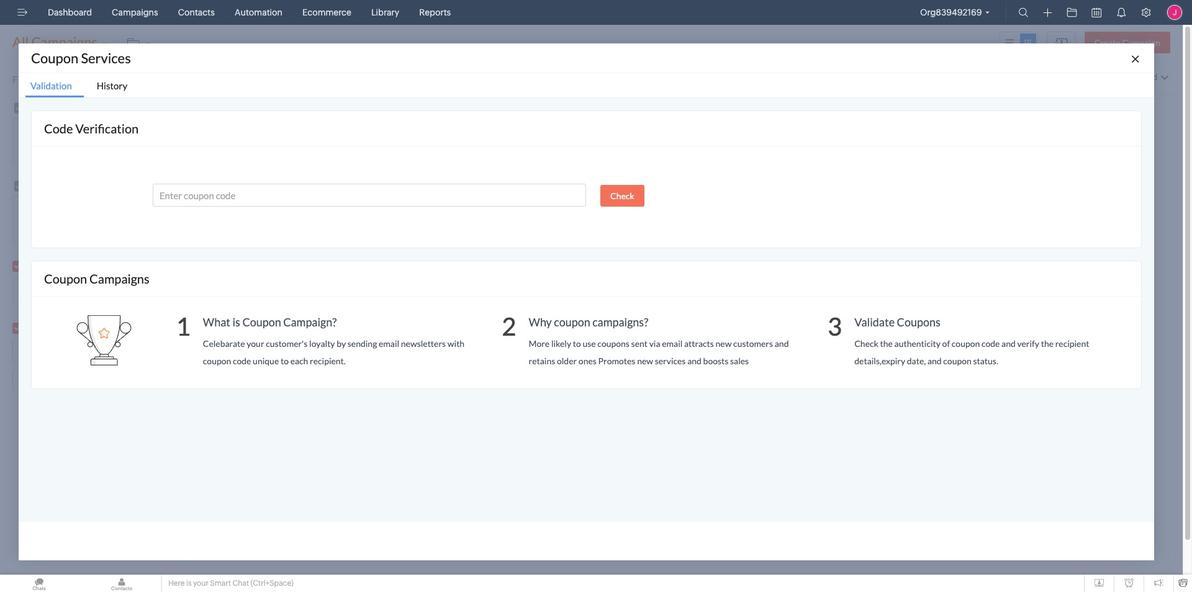 Task type: vqa. For each thing, say whether or not it's contained in the screenshot.
Reports
yes



Task type: locate. For each thing, give the bounding box(es) containing it.
your
[[193, 579, 209, 588]]

here
[[168, 579, 185, 588]]

chats image
[[0, 575, 78, 592]]

folder image
[[1067, 7, 1077, 17]]

automation
[[235, 7, 283, 17]]

library
[[371, 7, 399, 17]]

(ctrl+space)
[[251, 579, 294, 588]]

here is your smart chat (ctrl+space)
[[168, 579, 294, 588]]

org839492169
[[920, 7, 982, 17]]

configure settings image
[[1141, 7, 1151, 17]]

smart
[[210, 579, 231, 588]]

quick actions image
[[1044, 8, 1052, 17]]

campaigns link
[[107, 0, 163, 25]]



Task type: describe. For each thing, give the bounding box(es) containing it.
library link
[[366, 0, 404, 25]]

contacts link
[[173, 0, 220, 25]]

ecommerce link
[[297, 0, 356, 25]]

dashboard
[[48, 7, 92, 17]]

notifications image
[[1117, 7, 1126, 17]]

contacts
[[178, 7, 215, 17]]

campaigns
[[112, 7, 158, 17]]

calendar image
[[1092, 7, 1102, 17]]

chat
[[232, 579, 249, 588]]

is
[[186, 579, 192, 588]]

contacts image
[[83, 575, 161, 592]]

reports
[[419, 7, 451, 17]]

reports link
[[414, 0, 456, 25]]

search image
[[1019, 7, 1029, 17]]

automation link
[[230, 0, 288, 25]]

ecommerce
[[302, 7, 351, 17]]

dashboard link
[[43, 0, 97, 25]]



